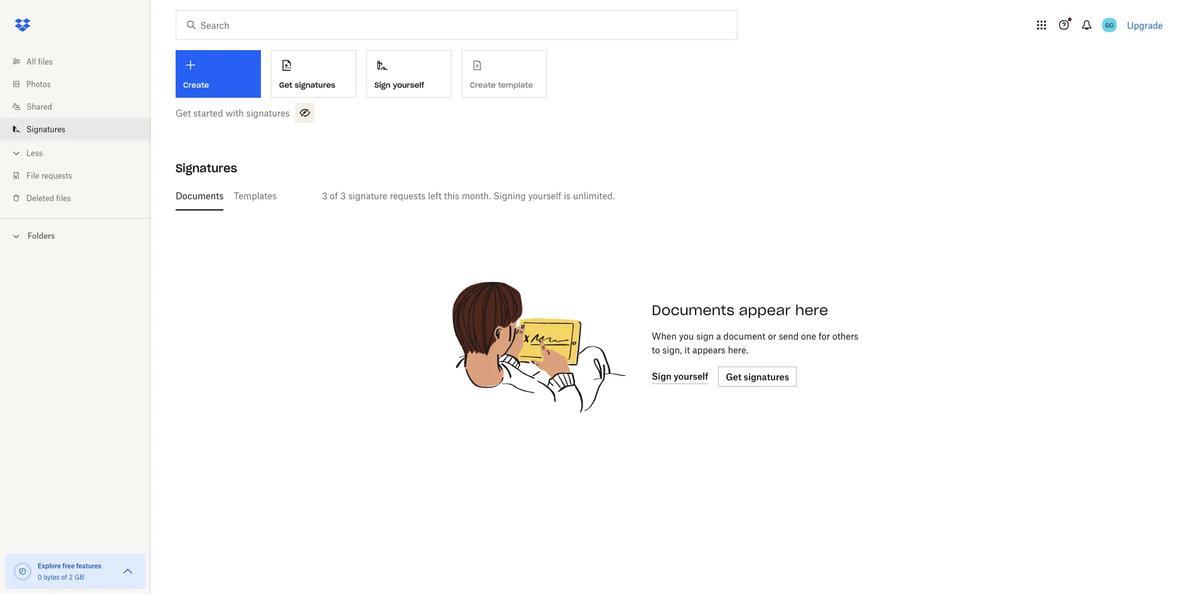 Task type: describe. For each thing, give the bounding box(es) containing it.
dropbox image
[[10, 13, 35, 38]]

free
[[63, 563, 75, 571]]

templates tab
[[234, 181, 277, 211]]

0 horizontal spatial get signatures
[[279, 80, 336, 90]]

all files
[[26, 57, 53, 66]]

with
[[226, 108, 244, 118]]

you
[[679, 331, 694, 342]]

0 vertical spatial sign yourself
[[375, 80, 424, 90]]

when
[[652, 331, 677, 342]]

0 horizontal spatial signatures
[[246, 108, 290, 118]]

1 vertical spatial sign
[[652, 372, 672, 382]]

0 horizontal spatial get
[[176, 108, 191, 118]]

deleted
[[26, 194, 54, 203]]

get started with signatures
[[176, 108, 290, 118]]

documents for documents appear here
[[652, 302, 735, 319]]

file requests link
[[10, 164, 151, 187]]

it
[[685, 345, 690, 356]]

signature
[[348, 190, 388, 201]]

1 horizontal spatial sign yourself button
[[652, 370, 709, 385]]

document
[[724, 331, 766, 342]]

to
[[652, 345, 660, 356]]

0 horizontal spatial yourself
[[393, 80, 424, 90]]

shared link
[[10, 95, 151, 118]]

appear
[[739, 302, 791, 319]]

photos
[[26, 79, 51, 89]]

started
[[193, 108, 223, 118]]

templates
[[234, 190, 277, 201]]

documents appear here
[[652, 302, 829, 319]]

when you sign a document or send one for others to sign, it appears here.
[[652, 331, 859, 356]]

features
[[76, 563, 102, 571]]

1 horizontal spatial get
[[279, 80, 293, 90]]

go
[[1106, 21, 1114, 29]]

0 vertical spatial get signatures button
[[271, 50, 356, 98]]

less image
[[10, 147, 23, 160]]

1 horizontal spatial requests
[[390, 190, 426, 201]]

explore free features 0 bytes of 2 gb
[[38, 563, 102, 582]]

gb
[[74, 574, 84, 582]]

less
[[26, 148, 43, 158]]

1 horizontal spatial yourself
[[529, 190, 562, 201]]

a
[[717, 331, 721, 342]]

create button
[[176, 50, 261, 98]]

of inside explore free features 0 bytes of 2 gb
[[61, 574, 67, 582]]

signing
[[494, 190, 526, 201]]

bytes
[[44, 574, 60, 582]]

here
[[796, 302, 829, 319]]

month.
[[462, 190, 491, 201]]

explore
[[38, 563, 61, 571]]



Task type: vqa. For each thing, say whether or not it's contained in the screenshot.
Post comments in specific places, and @mention or share with others.
no



Task type: locate. For each thing, give the bounding box(es) containing it.
sign yourself
[[375, 80, 424, 90], [652, 372, 709, 382]]

requests right the file
[[41, 171, 72, 180]]

0 vertical spatial of
[[330, 190, 338, 201]]

2 vertical spatial yourself
[[674, 372, 709, 382]]

2
[[69, 574, 73, 582]]

file requests
[[26, 171, 72, 180]]

get signatures
[[279, 80, 336, 90], [726, 372, 790, 383]]

1 vertical spatial sign yourself
[[652, 372, 709, 382]]

0 vertical spatial yourself
[[393, 80, 424, 90]]

2 vertical spatial get
[[726, 372, 742, 383]]

1 vertical spatial of
[[61, 574, 67, 582]]

shared
[[26, 102, 52, 111]]

0 vertical spatial files
[[38, 57, 53, 66]]

1 horizontal spatial 3
[[341, 190, 346, 201]]

1 vertical spatial get
[[176, 108, 191, 118]]

for
[[819, 331, 831, 342]]

upgrade link
[[1128, 20, 1164, 30]]

Search in folder "Dropbox" text field
[[200, 18, 712, 32]]

deleted files link
[[10, 187, 151, 210]]

1 horizontal spatial documents
[[652, 302, 735, 319]]

get left started
[[176, 108, 191, 118]]

2 horizontal spatial get
[[726, 372, 742, 383]]

0
[[38, 574, 42, 582]]

here.
[[728, 345, 749, 356]]

sign
[[375, 80, 391, 90], [652, 372, 672, 382]]

left
[[428, 190, 442, 201]]

file
[[26, 171, 39, 180]]

requests inside list
[[41, 171, 72, 180]]

create
[[183, 80, 209, 90]]

files
[[38, 57, 53, 66], [56, 194, 71, 203]]

all
[[26, 57, 36, 66]]

0 vertical spatial sign yourself button
[[367, 50, 452, 98]]

0 horizontal spatial files
[[38, 57, 53, 66]]

documents inside tab list
[[176, 190, 224, 201]]

documents tab
[[176, 181, 224, 211]]

1 vertical spatial requests
[[390, 190, 426, 201]]

sign,
[[663, 345, 682, 356]]

of
[[330, 190, 338, 201], [61, 574, 67, 582]]

1 horizontal spatial sign
[[652, 372, 672, 382]]

1 horizontal spatial get signatures
[[726, 372, 790, 383]]

0 horizontal spatial signatures
[[26, 125, 65, 134]]

documents
[[176, 190, 224, 201], [652, 302, 735, 319]]

deleted files
[[26, 194, 71, 203]]

1 vertical spatial yourself
[[529, 190, 562, 201]]

1 horizontal spatial get signatures button
[[719, 367, 797, 387]]

go button
[[1100, 15, 1120, 35]]

files for all files
[[38, 57, 53, 66]]

1 horizontal spatial signatures
[[295, 80, 336, 90]]

is
[[564, 190, 571, 201]]

1 horizontal spatial signatures
[[176, 161, 237, 175]]

documents up the you
[[652, 302, 735, 319]]

or
[[768, 331, 777, 342]]

1 horizontal spatial of
[[330, 190, 338, 201]]

1 vertical spatial signatures
[[246, 108, 290, 118]]

1 vertical spatial documents
[[652, 302, 735, 319]]

files right all
[[38, 57, 53, 66]]

documents left templates
[[176, 190, 224, 201]]

0 vertical spatial signatures
[[26, 125, 65, 134]]

1 horizontal spatial files
[[56, 194, 71, 203]]

get up get started with signatures
[[279, 80, 293, 90]]

signatures
[[295, 80, 336, 90], [246, 108, 290, 118], [744, 372, 790, 383]]

1 vertical spatial signatures
[[176, 161, 237, 175]]

0 horizontal spatial requests
[[41, 171, 72, 180]]

0 vertical spatial get
[[279, 80, 293, 90]]

tab list
[[176, 181, 1159, 211]]

0 vertical spatial signatures
[[295, 80, 336, 90]]

0 horizontal spatial documents
[[176, 190, 224, 201]]

0 horizontal spatial get signatures button
[[271, 50, 356, 98]]

tab list containing documents
[[176, 181, 1159, 211]]

0 vertical spatial sign
[[375, 80, 391, 90]]

signatures
[[26, 125, 65, 134], [176, 161, 237, 175]]

requests left the left
[[390, 190, 426, 201]]

files for deleted files
[[56, 194, 71, 203]]

1 vertical spatial sign yourself button
[[652, 370, 709, 385]]

1 vertical spatial get signatures button
[[719, 367, 797, 387]]

get down here.
[[726, 372, 742, 383]]

signatures down shared
[[26, 125, 65, 134]]

2 vertical spatial signatures
[[744, 372, 790, 383]]

2 3 from the left
[[341, 190, 346, 201]]

0 horizontal spatial sign yourself button
[[367, 50, 452, 98]]

send
[[779, 331, 799, 342]]

quota usage element
[[13, 562, 33, 582]]

sign
[[697, 331, 714, 342]]

photos link
[[10, 73, 151, 95]]

0 vertical spatial get signatures
[[279, 80, 336, 90]]

0 horizontal spatial 3
[[322, 190, 328, 201]]

1 3 from the left
[[322, 190, 328, 201]]

others
[[833, 331, 859, 342]]

1 vertical spatial files
[[56, 194, 71, 203]]

0 horizontal spatial sign
[[375, 80, 391, 90]]

signatures up documents tab
[[176, 161, 237, 175]]

sign yourself button
[[367, 50, 452, 98], [652, 370, 709, 385]]

0 vertical spatial requests
[[41, 171, 72, 180]]

get
[[279, 80, 293, 90], [176, 108, 191, 118], [726, 372, 742, 383]]

3
[[322, 190, 328, 201], [341, 190, 346, 201]]

appears
[[693, 345, 726, 356]]

upgrade
[[1128, 20, 1164, 30]]

all files link
[[10, 50, 151, 73]]

requests
[[41, 171, 72, 180], [390, 190, 426, 201]]

0 horizontal spatial sign yourself
[[375, 80, 424, 90]]

3 of 3 signature requests left this month. signing yourself is unlimited.
[[322, 190, 615, 201]]

list containing all files
[[0, 43, 151, 218]]

list
[[0, 43, 151, 218]]

2 horizontal spatial yourself
[[674, 372, 709, 382]]

get signatures button
[[271, 50, 356, 98], [719, 367, 797, 387]]

signatures inside list item
[[26, 125, 65, 134]]

signatures link
[[10, 118, 151, 141]]

documents for documents
[[176, 190, 224, 201]]

1 horizontal spatial sign yourself
[[652, 372, 709, 382]]

0 horizontal spatial of
[[61, 574, 67, 582]]

yourself
[[393, 80, 424, 90], [529, 190, 562, 201], [674, 372, 709, 382]]

folders
[[28, 232, 55, 241]]

signatures list item
[[0, 118, 151, 141]]

1 vertical spatial get signatures
[[726, 372, 790, 383]]

this
[[444, 190, 460, 201]]

unlimited.
[[573, 190, 615, 201]]

of left signature
[[330, 190, 338, 201]]

2 horizontal spatial signatures
[[744, 372, 790, 383]]

of left 2
[[61, 574, 67, 582]]

folders button
[[0, 227, 151, 245]]

one
[[801, 331, 817, 342]]

0 vertical spatial documents
[[176, 190, 224, 201]]

files right deleted
[[56, 194, 71, 203]]



